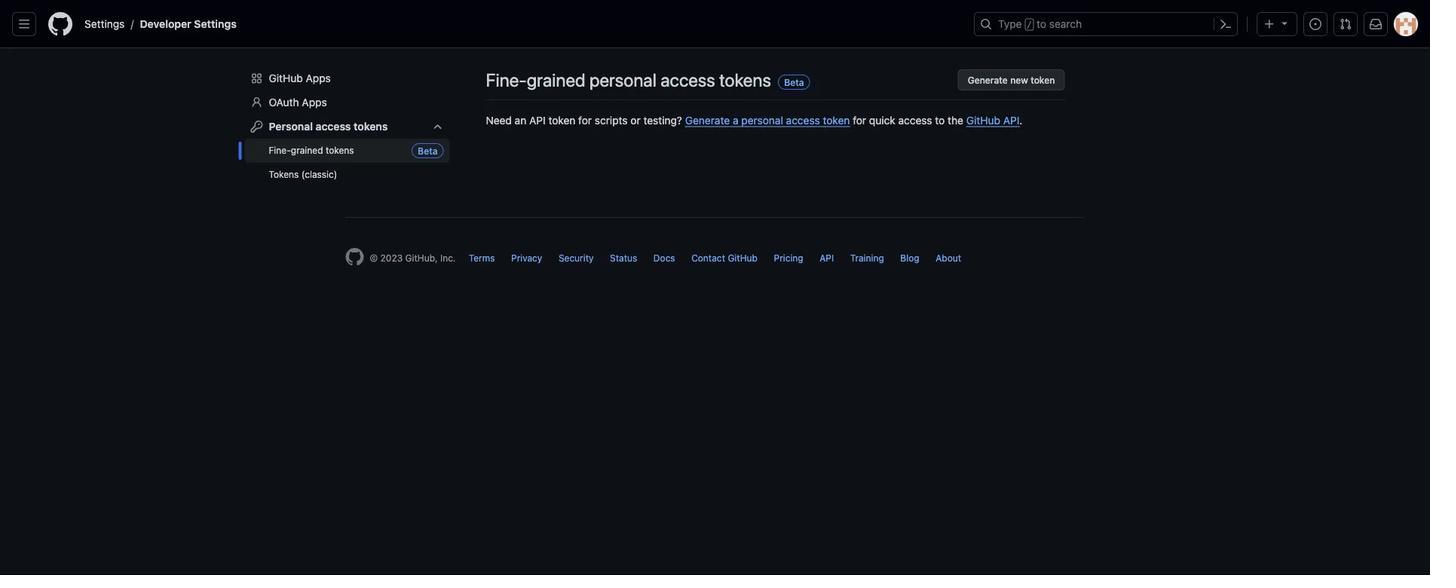 Task type: vqa. For each thing, say whether or not it's contained in the screenshot.
Settings's "/"
yes



Task type: locate. For each thing, give the bounding box(es) containing it.
settings left developer
[[84, 18, 125, 30]]

tokens for fine-grained tokens
[[326, 145, 354, 156]]

github
[[269, 72, 303, 84], [967, 114, 1001, 126], [728, 253, 758, 263]]

1 vertical spatial to
[[935, 114, 945, 126]]

1 vertical spatial homepage image
[[346, 248, 364, 266]]

contact github
[[692, 253, 758, 263]]

1 vertical spatial generate
[[685, 114, 730, 126]]

apps up personal access tokens
[[302, 96, 327, 109]]

0 vertical spatial apps
[[306, 72, 331, 84]]

1 settings from the left
[[84, 18, 125, 30]]

0 vertical spatial beta
[[784, 77, 804, 87]]

access right quick
[[898, 114, 932, 126]]

1 horizontal spatial grained
[[527, 69, 586, 90]]

token left quick
[[823, 114, 850, 126]]

0 vertical spatial github
[[269, 72, 303, 84]]

api link
[[820, 253, 834, 263]]

new
[[1011, 75, 1028, 85]]

tokens up need an api token for scripts or testing? generate a personal access token for quick access to the github api .
[[719, 69, 771, 90]]

chevron down image
[[432, 121, 444, 133]]

github right the
[[967, 114, 1001, 126]]

github api link
[[967, 114, 1020, 126]]

1 horizontal spatial /
[[1027, 20, 1032, 30]]

beta
[[784, 77, 804, 87], [418, 146, 438, 156]]

apps up oauth apps
[[306, 72, 331, 84]]

1 vertical spatial grained
[[291, 145, 323, 156]]

generate left new
[[968, 75, 1008, 85]]

grained inside 'personal access tokens' list
[[291, 145, 323, 156]]

/ right type
[[1027, 20, 1032, 30]]

generate new token
[[968, 75, 1055, 85]]

access down oauth apps link
[[316, 120, 351, 133]]

settings
[[84, 18, 125, 30], [194, 18, 237, 30]]

1 horizontal spatial fine-
[[486, 69, 527, 90]]

1 horizontal spatial to
[[1037, 18, 1047, 30]]

fine- for fine-grained tokens
[[269, 145, 291, 156]]

0 horizontal spatial grained
[[291, 145, 323, 156]]

token right an
[[549, 114, 576, 126]]

/ inside settings / developer settings
[[131, 18, 134, 30]]

1 horizontal spatial api
[[820, 253, 834, 263]]

1 horizontal spatial homepage image
[[346, 248, 364, 266]]

beta for fine-grained personal access tokens
[[784, 77, 804, 87]]

personal
[[590, 69, 657, 90], [741, 114, 783, 126]]

0 vertical spatial tokens
[[719, 69, 771, 90]]

person image
[[251, 97, 263, 109]]

1 horizontal spatial for
[[853, 114, 867, 126]]

triangle down image
[[1279, 17, 1291, 29]]

1 vertical spatial tokens
[[354, 120, 388, 133]]

1 vertical spatial github
[[967, 114, 1001, 126]]

0 horizontal spatial to
[[935, 114, 945, 126]]

1 vertical spatial apps
[[302, 96, 327, 109]]

fine- up tokens
[[269, 145, 291, 156]]

token
[[1031, 75, 1055, 85], [549, 114, 576, 126], [823, 114, 850, 126]]

api down generate new token
[[1003, 114, 1020, 126]]

the
[[948, 114, 964, 126]]

1 vertical spatial fine-
[[269, 145, 291, 156]]

tokens down oauth apps link
[[354, 120, 388, 133]]

github,
[[405, 253, 438, 263]]

fine- up need
[[486, 69, 527, 90]]

token right new
[[1031, 75, 1055, 85]]

1 horizontal spatial beta
[[784, 77, 804, 87]]

homepage image left ©
[[346, 248, 364, 266]]

for
[[579, 114, 592, 126], [853, 114, 867, 126]]

0 horizontal spatial fine-
[[269, 145, 291, 156]]

2 for from the left
[[853, 114, 867, 126]]

homepage image left the settings link
[[48, 12, 72, 36]]

1 horizontal spatial token
[[823, 114, 850, 126]]

personal up scripts
[[590, 69, 657, 90]]

0 vertical spatial fine-
[[486, 69, 527, 90]]

/ inside type / to search
[[1027, 20, 1032, 30]]

github up oauth
[[269, 72, 303, 84]]

tokens inside dropdown button
[[354, 120, 388, 133]]

to left the search
[[1037, 18, 1047, 30]]

for left scripts
[[579, 114, 592, 126]]

generate left a
[[685, 114, 730, 126]]

0 vertical spatial personal
[[590, 69, 657, 90]]

settings right developer
[[194, 18, 237, 30]]

homepage image
[[48, 12, 72, 36], [346, 248, 364, 266]]

0 vertical spatial homepage image
[[48, 12, 72, 36]]

tokens inside list
[[326, 145, 354, 156]]

0 horizontal spatial settings
[[84, 18, 125, 30]]

quick
[[869, 114, 896, 126]]

1 horizontal spatial generate
[[968, 75, 1008, 85]]

/ left developer
[[131, 18, 134, 30]]

an
[[515, 114, 527, 126]]

1 vertical spatial beta
[[418, 146, 438, 156]]

apps inside github apps link
[[306, 72, 331, 84]]

pricing link
[[774, 253, 804, 263]]

contact github link
[[692, 253, 758, 263]]

1 horizontal spatial settings
[[194, 18, 237, 30]]

settings link
[[78, 12, 131, 36]]

apps
[[306, 72, 331, 84], [302, 96, 327, 109]]

0 horizontal spatial generate
[[685, 114, 730, 126]]

2 vertical spatial tokens
[[326, 145, 354, 156]]

/
[[131, 18, 134, 30], [1027, 20, 1032, 30]]

apps for github apps
[[306, 72, 331, 84]]

api right an
[[529, 114, 546, 126]]

2 horizontal spatial api
[[1003, 114, 1020, 126]]

beta down chevron down image
[[418, 146, 438, 156]]

security
[[559, 253, 594, 263]]

0 vertical spatial to
[[1037, 18, 1047, 30]]

fine-grained tokens
[[269, 145, 354, 156]]

personal access tokens list
[[245, 139, 450, 187]]

beta for fine-grained tokens
[[418, 146, 438, 156]]

2 horizontal spatial token
[[1031, 75, 1055, 85]]

personal access tokens button
[[245, 115, 450, 139]]

api
[[529, 114, 546, 126], [1003, 114, 1020, 126], [820, 253, 834, 263]]

github apps
[[269, 72, 331, 84]]

beta inside 'personal access tokens' list
[[418, 146, 438, 156]]

0 horizontal spatial /
[[131, 18, 134, 30]]

personal right a
[[741, 114, 783, 126]]

github apps link
[[245, 66, 450, 90]]

grained
[[527, 69, 586, 90], [291, 145, 323, 156]]

to
[[1037, 18, 1047, 30], [935, 114, 945, 126]]

0 horizontal spatial homepage image
[[48, 12, 72, 36]]

training link
[[850, 253, 884, 263]]

key image
[[251, 121, 263, 133]]

settings / developer settings
[[84, 18, 237, 30]]

0 vertical spatial grained
[[527, 69, 586, 90]]

fine- inside 'personal access tokens' list
[[269, 145, 291, 156]]

fine-
[[486, 69, 527, 90], [269, 145, 291, 156]]

contact
[[692, 253, 725, 263]]

1 horizontal spatial personal
[[741, 114, 783, 126]]

0 horizontal spatial beta
[[418, 146, 438, 156]]

0 horizontal spatial for
[[579, 114, 592, 126]]

search
[[1050, 18, 1082, 30]]

2 vertical spatial github
[[728, 253, 758, 263]]

tokens down "personal access tokens" dropdown button
[[326, 145, 354, 156]]

to left the
[[935, 114, 945, 126]]

access
[[661, 69, 715, 90], [786, 114, 820, 126], [898, 114, 932, 126], [316, 120, 351, 133]]

personal
[[269, 120, 313, 133]]

developer settings link
[[134, 12, 243, 36]]

generate
[[968, 75, 1008, 85], [685, 114, 730, 126]]

beta up generate a personal access token link
[[784, 77, 804, 87]]

access inside "personal access tokens" dropdown button
[[316, 120, 351, 133]]

0 horizontal spatial api
[[529, 114, 546, 126]]

api right pricing at top
[[820, 253, 834, 263]]

.
[[1020, 114, 1023, 126]]

apps image
[[251, 72, 263, 84]]

blog
[[901, 253, 920, 263]]

git pull request image
[[1340, 18, 1352, 30]]

0 horizontal spatial personal
[[590, 69, 657, 90]]

tokens
[[719, 69, 771, 90], [354, 120, 388, 133], [326, 145, 354, 156]]

2 horizontal spatial github
[[967, 114, 1001, 126]]

0 horizontal spatial token
[[549, 114, 576, 126]]

tokens for personal access tokens
[[354, 120, 388, 133]]

1 vertical spatial personal
[[741, 114, 783, 126]]

list
[[78, 12, 965, 36]]

1 horizontal spatial github
[[728, 253, 758, 263]]

github right contact at the top of page
[[728, 253, 758, 263]]

fine-grained personal access tokens
[[486, 69, 771, 90]]

apps inside oauth apps link
[[302, 96, 327, 109]]

type
[[998, 18, 1022, 30]]

oauth apps
[[269, 96, 327, 109]]

for left quick
[[853, 114, 867, 126]]

oauth apps link
[[245, 90, 450, 115]]



Task type: describe. For each thing, give the bounding box(es) containing it.
terms
[[469, 253, 495, 263]]

training
[[850, 253, 884, 263]]

notifications image
[[1370, 18, 1382, 30]]

security link
[[559, 253, 594, 263]]

privacy
[[511, 253, 542, 263]]

grained for tokens
[[291, 145, 323, 156]]

type / to search
[[998, 18, 1082, 30]]

2023
[[381, 253, 403, 263]]

personal access tokens
[[269, 120, 388, 133]]

terms link
[[469, 253, 495, 263]]

grained for personal
[[527, 69, 586, 90]]

access right a
[[786, 114, 820, 126]]

tokens (classic)
[[269, 169, 337, 180]]

scripts
[[595, 114, 628, 126]]

0 horizontal spatial github
[[269, 72, 303, 84]]

or
[[631, 114, 641, 126]]

plus image
[[1264, 18, 1276, 30]]

about link
[[936, 253, 962, 263]]

docs link
[[654, 253, 675, 263]]

status
[[610, 253, 637, 263]]

pricing
[[774, 253, 804, 263]]

fine- for fine-grained personal access tokens
[[486, 69, 527, 90]]

/ for type
[[1027, 20, 1032, 30]]

need
[[486, 114, 512, 126]]

list containing settings / developer settings
[[78, 12, 965, 36]]

2 settings from the left
[[194, 18, 237, 30]]

1 for from the left
[[579, 114, 592, 126]]

apps for oauth apps
[[302, 96, 327, 109]]

©
[[370, 253, 378, 263]]

/ for settings
[[131, 18, 134, 30]]

about
[[936, 253, 962, 263]]

0 vertical spatial generate
[[968, 75, 1008, 85]]

a
[[733, 114, 739, 126]]

issue opened image
[[1310, 18, 1322, 30]]

docs
[[654, 253, 675, 263]]

access up testing?
[[661, 69, 715, 90]]

(classic)
[[301, 169, 337, 180]]

© 2023 github, inc.
[[370, 253, 456, 263]]

tokens
[[269, 169, 299, 180]]

generate new token link
[[958, 69, 1065, 90]]

status link
[[610, 253, 637, 263]]

inc.
[[440, 253, 456, 263]]

blog link
[[901, 253, 920, 263]]

command palette image
[[1220, 18, 1232, 30]]

privacy link
[[511, 253, 542, 263]]

generate a personal access token link
[[685, 114, 850, 126]]

need an api token for scripts or testing? generate a personal access token for quick access to the github api .
[[486, 114, 1023, 126]]

oauth
[[269, 96, 299, 109]]

testing?
[[644, 114, 682, 126]]

tokens (classic) link
[[245, 163, 450, 187]]

developer
[[140, 18, 191, 30]]



